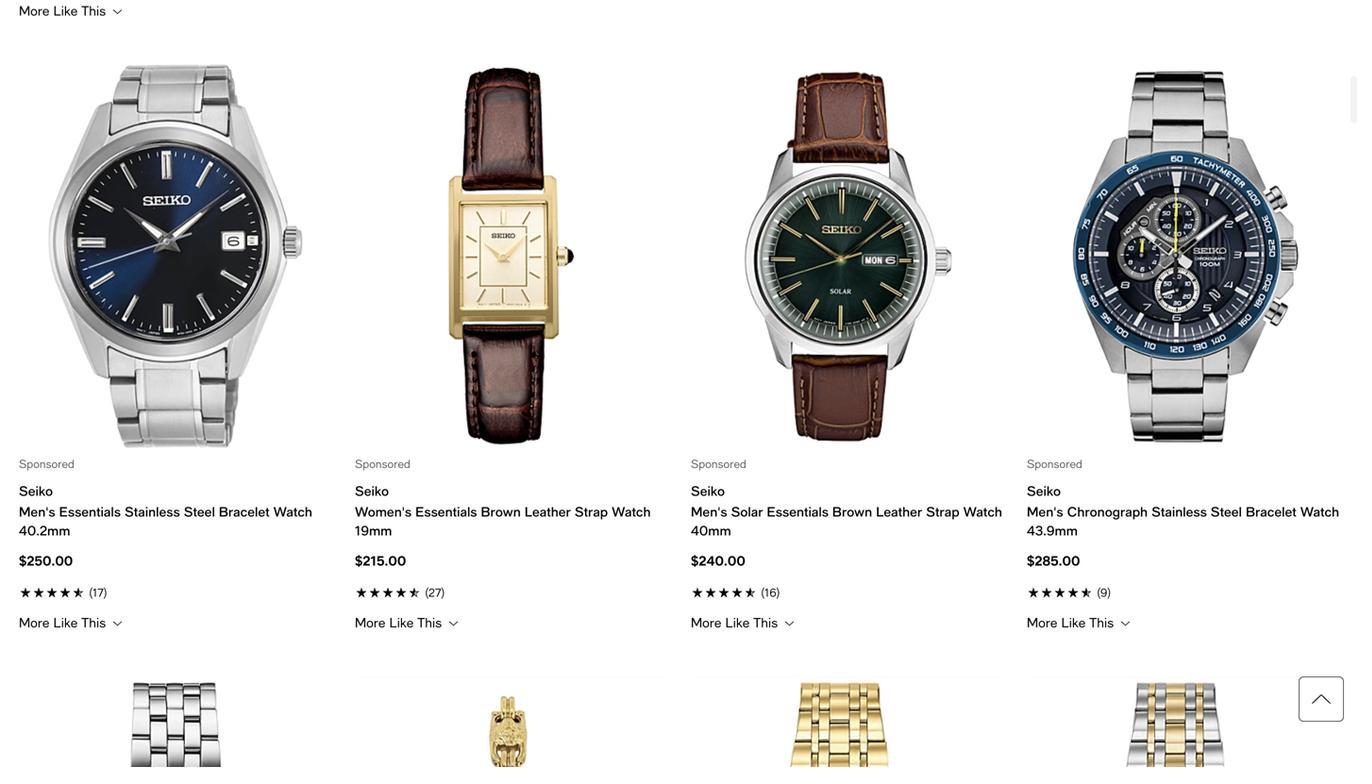 Task type: describe. For each thing, give the bounding box(es) containing it.
women's
[[355, 504, 412, 520]]

men's for men's essentials stainless steel bracelet watch 40.2mm
[[19, 504, 55, 520]]

women's les docks petite 2 hand quartz gold-tone stainless steel watch, 30mm image
[[355, 677, 668, 767]]

women's futuro diamond-accent two-tone stainless steel bracelet watch 20.5x32mm, created for macy's group
[[1027, 677, 1340, 767]]

more like this for seiko men's chronograph stainless steel bracelet watch 43.9mm
[[1027, 615, 1118, 631]]

more like this for seiko men's solar essentials brown leather strap watch 40mm
[[691, 615, 782, 631]]

like for seiko men's essentials stainless steel bracelet watch 40.2mm
[[53, 615, 78, 631]]

seiko for seiko men's essentials stainless steel bracelet watch 40.2mm
[[19, 483, 53, 499]]

seiko men's essentials stainless steel bracelet watch 40.2mm
[[19, 483, 312, 539]]

40.2mm
[[19, 523, 70, 539]]

(9)
[[1097, 586, 1111, 600]]

40mm
[[691, 523, 731, 539]]

seiko women's essentials brown leather strap watch 19mm
[[355, 483, 651, 539]]

stainless for essentials
[[125, 504, 180, 520]]

bracelet for men's essentials stainless steel bracelet watch 40.2mm
[[219, 504, 270, 520]]

19mm
[[355, 523, 392, 539]]

(16)
[[761, 586, 780, 600]]

watch for men's chronograph stainless steel bracelet watch 43.9mm
[[1300, 504, 1339, 520]]

steel for essentials
[[184, 504, 215, 520]]

4.5625 out of 5 rating with 16 reviews image
[[691, 582, 1004, 601]]

seiko men's chronograph stainless steel bracelet watch 43.9mm
[[1027, 483, 1339, 539]]

solar
[[731, 504, 763, 520]]

women's les docks petite 2 hand quartz gold-tone stainless steel watch, 30mm group
[[355, 677, 668, 767]]

this for seiko women's essentials brown leather strap watch 19mm
[[417, 615, 442, 631]]

4.5556 out of 5 rating with 9 reviews image
[[1027, 582, 1340, 601]]

more for seiko men's chronograph stainless steel bracelet watch 43.9mm
[[1027, 615, 1058, 631]]

watch for men's essentials stainless steel bracelet watch 40.2mm
[[273, 504, 312, 520]]

more like this for seiko women's essentials brown leather strap watch 19mm
[[355, 615, 446, 631]]

essentials inside 'seiko men's solar essentials brown leather strap watch 40mm'
[[767, 504, 829, 520]]

sponsored for seiko men's chronograph stainless steel bracelet watch 43.9mm
[[1027, 457, 1082, 471]]

men's for men's solar essentials brown leather strap watch 40mm
[[691, 504, 727, 520]]

scroll to top image
[[1299, 677, 1344, 722]]

sponsored for seiko women's essentials brown leather strap watch 19mm
[[355, 457, 410, 471]]

bracelet for men's chronograph stainless steel bracelet watch 43.9mm
[[1246, 504, 1297, 520]]



Task type: locate. For each thing, give the bounding box(es) containing it.
this for seiko men's chronograph stainless steel bracelet watch 43.9mm
[[1089, 615, 1114, 631]]

seiko men's solar essentials brown leather strap watch 40mm
[[691, 483, 1002, 539]]

watch inside 'seiko men's solar essentials brown leather strap watch 40mm'
[[963, 504, 1002, 520]]

steel inside seiko men's essentials stainless steel bracelet watch 40.2mm
[[184, 504, 215, 520]]

3 essentials from the left
[[767, 504, 829, 520]]

1 horizontal spatial essentials
[[415, 504, 477, 520]]

(17)
[[89, 586, 107, 600]]

essentials inside seiko women's essentials brown leather strap watch 19mm
[[415, 504, 477, 520]]

stainless for chronograph
[[1152, 504, 1207, 520]]

$240.00
[[691, 553, 745, 569]]

1 horizontal spatial strap
[[926, 504, 959, 520]]

seiko inside seiko men's essentials stainless steel bracelet watch 40.2mm
[[19, 483, 53, 499]]

1 essentials from the left
[[59, 504, 121, 520]]

bracelet
[[219, 504, 270, 520], [1246, 504, 1297, 520]]

stainless right chronograph
[[1152, 504, 1207, 520]]

essentials for men's
[[59, 504, 121, 520]]

sponsored for seiko men's essentials stainless steel bracelet watch 40.2mm
[[19, 457, 74, 471]]

1 bracelet from the left
[[219, 504, 270, 520]]

steel up 4.5882 out of 5 rating with 17 reviews image
[[184, 504, 215, 520]]

watch
[[273, 504, 312, 520], [612, 504, 651, 520], [963, 504, 1002, 520], [1300, 504, 1339, 520]]

women's futuro diamond-accent gold-tone stainless steel bracelet watch 20.5x31.5mm image
[[691, 677, 1004, 767]]

2 bracelet from the left
[[1246, 504, 1297, 520]]

stainless up 4.5882 out of 5 rating with 17 reviews image
[[125, 504, 180, 520]]

1 steel from the left
[[184, 504, 215, 520]]

strap
[[575, 504, 608, 520], [926, 504, 959, 520]]

men's inside 'seiko men's solar essentials brown leather strap watch 40mm'
[[691, 504, 727, 520]]

watch inside seiko women's essentials brown leather strap watch 19mm
[[612, 504, 651, 520]]

seiko inside 'seiko men's solar essentials brown leather strap watch 40mm'
[[691, 483, 725, 499]]

1 horizontal spatial men's
[[691, 504, 727, 520]]

essentials
[[59, 504, 121, 520], [415, 504, 477, 520], [767, 504, 829, 520]]

1 horizontal spatial brown
[[832, 504, 872, 520]]

watch inside seiko men's chronograph stainless steel bracelet watch 43.9mm
[[1300, 504, 1339, 520]]

like
[[53, 3, 78, 19], [53, 615, 78, 631], [389, 615, 414, 631], [725, 615, 750, 631], [1061, 615, 1086, 631]]

1 seiko from the left
[[19, 483, 53, 499]]

2 sponsored from the left
[[355, 457, 410, 471]]

more like this
[[19, 3, 110, 19], [19, 615, 110, 631], [355, 615, 446, 631], [691, 615, 782, 631], [1027, 615, 1118, 631]]

2 essentials from the left
[[415, 504, 477, 520]]

women's futuro diamond-accent gold-tone stainless steel bracelet watch 20.5x31.5mm group
[[691, 677, 1004, 767]]

(27)
[[425, 586, 445, 600]]

seiko
[[19, 483, 53, 499], [355, 483, 389, 499], [691, 483, 725, 499], [1027, 483, 1061, 499]]

2 steel from the left
[[1211, 504, 1242, 520]]

strap inside 'seiko men's solar essentials brown leather strap watch 40mm'
[[926, 504, 959, 520]]

brown inside 'seiko men's solar essentials brown leather strap watch 40mm'
[[832, 504, 872, 520]]

1 strap from the left
[[575, 504, 608, 520]]

more like this for seiko men's essentials stainless steel bracelet watch 40.2mm
[[19, 615, 110, 631]]

2 watch from the left
[[612, 504, 651, 520]]

sponsored
[[19, 457, 74, 471], [355, 457, 410, 471], [691, 457, 746, 471], [1027, 457, 1082, 471]]

brown up the '4.5185 out of 5 rating with 27 reviews' image
[[481, 504, 521, 520]]

2 seiko from the left
[[355, 483, 389, 499]]

1 men's from the left
[[19, 504, 55, 520]]

4 sponsored from the left
[[1027, 457, 1082, 471]]

4 watch from the left
[[1300, 504, 1339, 520]]

1 horizontal spatial leather
[[876, 504, 922, 520]]

steel inside seiko men's chronograph stainless steel bracelet watch 43.9mm
[[1211, 504, 1242, 520]]

this for seiko men's solar essentials brown leather strap watch 40mm
[[753, 615, 778, 631]]

leather inside 'seiko men's solar essentials brown leather strap watch 40mm'
[[876, 504, 922, 520]]

0 horizontal spatial bracelet
[[219, 504, 270, 520]]

sponsored up "women's"
[[355, 457, 410, 471]]

stainless
[[125, 504, 180, 520], [1152, 504, 1207, 520]]

more for seiko men's solar essentials brown leather strap watch 40mm
[[691, 615, 722, 631]]

bracelet inside seiko men's essentials stainless steel bracelet watch 40.2mm
[[219, 504, 270, 520]]

0 horizontal spatial steel
[[184, 504, 215, 520]]

chronograph
[[1067, 504, 1148, 520]]

essentials right solar
[[767, 504, 829, 520]]

sponsored up solar
[[691, 457, 746, 471]]

seiko inside seiko women's essentials brown leather strap watch 19mm
[[355, 483, 389, 499]]

0 horizontal spatial essentials
[[59, 504, 121, 520]]

women's futuro diamond-accent two-tone stainless steel bracelet watch 20.5x32mm, created for macy's image
[[1027, 677, 1340, 767]]

4 seiko from the left
[[1027, 483, 1061, 499]]

brown inside seiko women's essentials brown leather strap watch 19mm
[[481, 504, 521, 520]]

stainless inside seiko men's chronograph stainless steel bracelet watch 43.9mm
[[1152, 504, 1207, 520]]

0 horizontal spatial brown
[[481, 504, 521, 520]]

4.5185 out of 5 rating with 27 reviews image
[[355, 582, 668, 601]]

seiko up "43.9mm"
[[1027, 483, 1061, 499]]

1 horizontal spatial bracelet
[[1246, 504, 1297, 520]]

seiko for seiko men's chronograph stainless steel bracelet watch 43.9mm
[[1027, 483, 1061, 499]]

1 brown from the left
[[481, 504, 521, 520]]

43.9mm
[[1027, 523, 1078, 539]]

sponsored up "43.9mm"
[[1027, 457, 1082, 471]]

1 stainless from the left
[[125, 504, 180, 520]]

2 stainless from the left
[[1152, 504, 1207, 520]]

$215.00
[[355, 553, 406, 569]]

2 men's from the left
[[691, 504, 727, 520]]

more for seiko men's essentials stainless steel bracelet watch 40.2mm
[[19, 615, 50, 631]]

0 horizontal spatial leather
[[525, 504, 571, 520]]

men's up "43.9mm"
[[1027, 504, 1063, 520]]

2 brown from the left
[[832, 504, 872, 520]]

seiko up "women's"
[[355, 483, 389, 499]]

seiko inside seiko men's chronograph stainless steel bracelet watch 43.9mm
[[1027, 483, 1061, 499]]

men's
[[19, 504, 55, 520], [691, 504, 727, 520], [1027, 504, 1063, 520]]

seiko for seiko women's essentials brown leather strap watch 19mm
[[355, 483, 389, 499]]

watch for women's essentials brown leather strap watch 19mm
[[612, 504, 651, 520]]

men's inside seiko men's chronograph stainless steel bracelet watch 43.9mm
[[1027, 504, 1063, 520]]

steel
[[184, 504, 215, 520], [1211, 504, 1242, 520]]

strap inside seiko women's essentials brown leather strap watch 19mm
[[575, 504, 608, 520]]

essentials inside seiko men's essentials stainless steel bracelet watch 40.2mm
[[59, 504, 121, 520]]

this
[[81, 3, 106, 19], [81, 615, 106, 631], [417, 615, 442, 631], [753, 615, 778, 631], [1089, 615, 1114, 631]]

sponsored for seiko men's solar essentials brown leather strap watch 40mm
[[691, 457, 746, 471]]

like for seiko men's chronograph stainless steel bracelet watch 43.9mm
[[1061, 615, 1086, 631]]

1 watch from the left
[[273, 504, 312, 520]]

0 horizontal spatial men's
[[19, 504, 55, 520]]

sponsored up 40.2mm
[[19, 457, 74, 471]]

like for seiko men's solar essentials brown leather strap watch 40mm
[[725, 615, 750, 631]]

more
[[19, 3, 50, 19], [19, 615, 50, 631], [355, 615, 386, 631], [691, 615, 722, 631], [1027, 615, 1058, 631]]

more for seiko women's essentials brown leather strap watch 19mm
[[355, 615, 386, 631]]

3 watch from the left
[[963, 504, 1002, 520]]

men's up 40.2mm
[[19, 504, 55, 520]]

3 sponsored from the left
[[691, 457, 746, 471]]

seiko up 40mm on the right
[[691, 483, 725, 499]]

1 sponsored from the left
[[19, 457, 74, 471]]

steel up 4.5556 out of 5 rating with 9 reviews image
[[1211, 504, 1242, 520]]

1 horizontal spatial stainless
[[1152, 504, 1207, 520]]

2 horizontal spatial men's
[[1027, 504, 1063, 520]]

2 horizontal spatial essentials
[[767, 504, 829, 520]]

0 horizontal spatial strap
[[575, 504, 608, 520]]

seiko for seiko men's solar essentials brown leather strap watch 40mm
[[691, 483, 725, 499]]

$285.00
[[1027, 553, 1080, 569]]

steel for chronograph
[[1211, 504, 1242, 520]]

men's up 40mm on the right
[[691, 504, 727, 520]]

2 leather from the left
[[876, 504, 922, 520]]

brown
[[481, 504, 521, 520], [832, 504, 872, 520]]

3 men's from the left
[[1027, 504, 1063, 520]]

seiko up 40.2mm
[[19, 483, 53, 499]]

0 horizontal spatial stainless
[[125, 504, 180, 520]]

brown up 4.5625 out of 5 rating with 16 reviews image
[[832, 504, 872, 520]]

leather inside seiko women's essentials brown leather strap watch 19mm
[[525, 504, 571, 520]]

like for seiko women's essentials brown leather strap watch 19mm
[[389, 615, 414, 631]]

stainless inside seiko men's essentials stainless steel bracelet watch 40.2mm
[[125, 504, 180, 520]]

3 seiko from the left
[[691, 483, 725, 499]]

this for seiko men's essentials stainless steel bracelet watch 40.2mm
[[81, 615, 106, 631]]

1 horizontal spatial steel
[[1211, 504, 1242, 520]]

watch inside seiko men's essentials stainless steel bracelet watch 40.2mm
[[273, 504, 312, 520]]

$250.00
[[19, 553, 73, 569]]

4.5882 out of 5 rating with 17 reviews image
[[19, 582, 332, 601]]

bracelet inside seiko men's chronograph stainless steel bracelet watch 43.9mm
[[1246, 504, 1297, 520]]

essentials right "women's"
[[415, 504, 477, 520]]

men's inside seiko men's essentials stainless steel bracelet watch 40.2mm
[[19, 504, 55, 520]]

essentials for women's
[[415, 504, 477, 520]]

1 leather from the left
[[525, 504, 571, 520]]

essentials up 40.2mm
[[59, 504, 121, 520]]

2 strap from the left
[[926, 504, 959, 520]]

leather
[[525, 504, 571, 520], [876, 504, 922, 520]]

men's for men's chronograph stainless steel bracelet watch 43.9mm
[[1027, 504, 1063, 520]]



Task type: vqa. For each thing, say whether or not it's contained in the screenshot.


